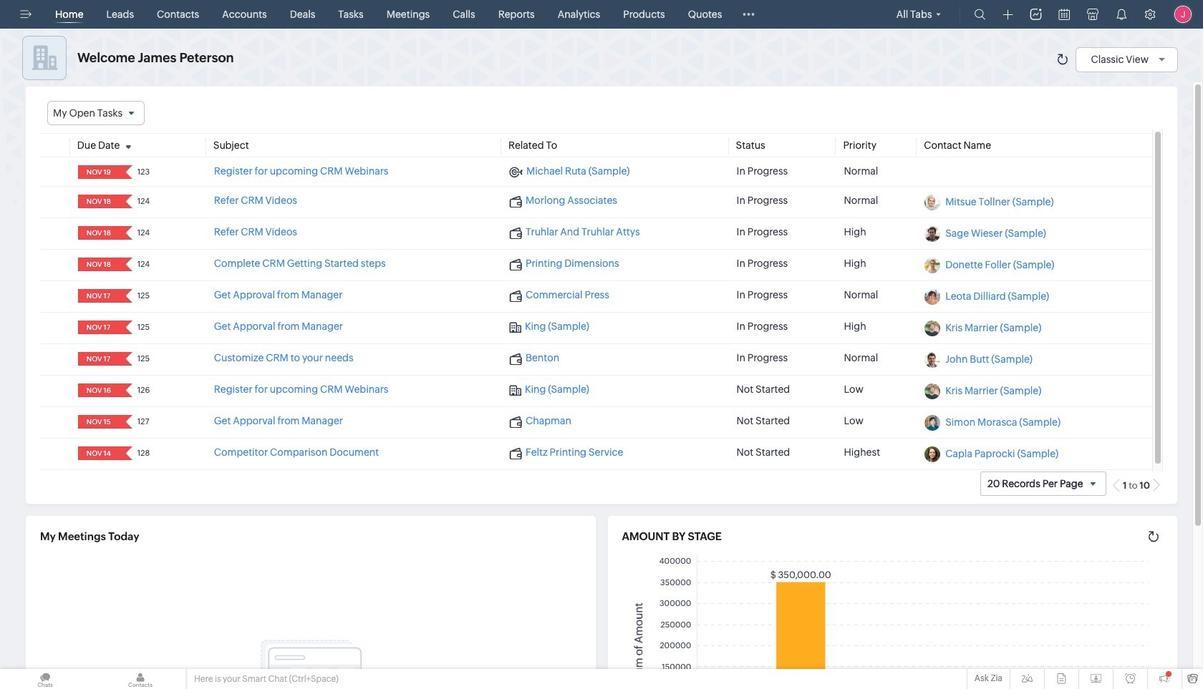 Task type: describe. For each thing, give the bounding box(es) containing it.
chats image
[[0, 670, 90, 690]]

search image
[[974, 9, 986, 20]]

configure settings image
[[1145, 9, 1156, 20]]



Task type: locate. For each thing, give the bounding box(es) containing it.
notifications image
[[1116, 9, 1127, 20]]

marketplace image
[[1087, 9, 1099, 20]]

calendar image
[[1059, 9, 1070, 20]]

contacts image
[[95, 670, 186, 690]]

sales motivator image
[[1030, 9, 1042, 20]]

quick actions image
[[1003, 9, 1013, 20]]



